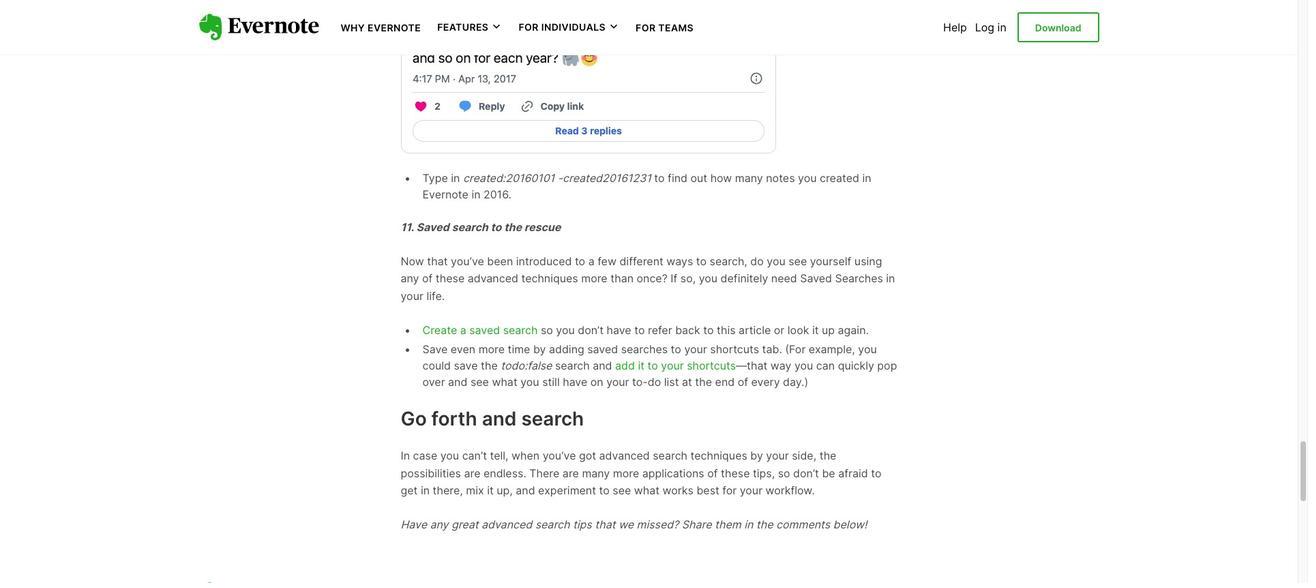 Task type: vqa. For each thing, say whether or not it's contained in the screenshot.
the Evernote within the Why Evernote link
no



Task type: locate. For each thing, give the bounding box(es) containing it.
2 vertical spatial it
[[487, 484, 494, 497]]

0 vertical spatial more
[[581, 272, 608, 285]]

0 vertical spatial shortcuts
[[710, 342, 759, 356]]

for
[[723, 484, 737, 497]]

there,
[[433, 484, 463, 497]]

don't
[[578, 323, 604, 337], [793, 466, 819, 480]]

these inside in case you can't tell, when you've got advanced search techniques by your side, the possibilities are endless. there are many more applications of these tips, so don't be afraid to get in there, mix it up, and experiment to see what works best for your workflow.
[[721, 466, 750, 480]]

do
[[751, 254, 764, 268], [648, 375, 661, 389]]

to up searches
[[635, 323, 645, 337]]

1 horizontal spatial don't
[[793, 466, 819, 480]]

evernote logo image
[[199, 14, 319, 41]]

1 horizontal spatial evernote
[[423, 188, 469, 201]]

the
[[504, 220, 522, 234], [481, 359, 498, 372], [695, 375, 712, 389], [820, 449, 837, 462], [756, 518, 773, 531]]

a up even
[[460, 323, 466, 337]]

add
[[615, 359, 635, 372]]

0 vertical spatial so
[[541, 323, 553, 337]]

advanced inside in case you can't tell, when you've got advanced search techniques by your side, the possibilities are endless. there are many more applications of these tips, so don't be afraid to get in there, mix it up, and experiment to see what works best for your workflow.
[[599, 449, 650, 462]]

0 vertical spatial by
[[533, 342, 546, 356]]

0 horizontal spatial are
[[464, 466, 481, 480]]

and right up,
[[516, 484, 535, 497]]

for individuals
[[519, 21, 606, 33]]

for inside for individuals button
[[519, 21, 539, 33]]

the right at
[[695, 375, 712, 389]]

see inside in case you can't tell, when you've got advanced search techniques by your side, the possibilities are endless. there are many more applications of these tips, so don't be afraid to get in there, mix it up, and experiment to see what works best for your workflow.
[[613, 484, 631, 497]]

of right end
[[738, 375, 748, 389]]

go forth and search
[[401, 407, 584, 430]]

0 vertical spatial have
[[607, 323, 631, 337]]

so,
[[681, 272, 696, 285]]

evernote down type
[[423, 188, 469, 201]]

your down back
[[684, 342, 707, 356]]

log in link
[[975, 20, 1007, 34]]

techniques down introduced
[[521, 272, 578, 285]]

1 vertical spatial have
[[563, 375, 588, 389]]

evernote
[[368, 22, 421, 33], [423, 188, 469, 201]]

1 vertical spatial shortcuts
[[687, 359, 736, 372]]

don't down side,
[[793, 466, 819, 480]]

0 vertical spatial what
[[492, 375, 518, 389]]

create a saved search so you don't have to refer back to this article or look it up again.
[[423, 323, 869, 337]]

for individuals button
[[519, 20, 619, 34]]

0 horizontal spatial it
[[487, 484, 494, 497]]

many down got
[[582, 466, 610, 480]]

1 horizontal spatial do
[[751, 254, 764, 268]]

your inside save even more time by adding saved searches to your shortcuts tab. (for example, you could save the
[[684, 342, 707, 356]]

your left life.
[[401, 289, 424, 303]]

in inside now that you've been introduced to a few different ways to search, do you see yourself using any of these advanced techniques more than once? if so, you definitely need saved searches in your life.
[[886, 272, 895, 285]]

1 horizontal spatial more
[[581, 272, 608, 285]]

more inside in case you can't tell, when you've got advanced search techniques by your side, the possibilities are endless. there are many more applications of these tips, so don't be afraid to get in there, mix it up, and experiment to see what works best for your workflow.
[[613, 466, 639, 480]]

1 vertical spatial many
[[582, 466, 610, 480]]

more down create a saved search link at bottom left
[[479, 342, 505, 356]]

it left up,
[[487, 484, 494, 497]]

rescue
[[524, 220, 561, 234]]

and down save
[[448, 375, 468, 389]]

1 vertical spatial techniques
[[691, 449, 748, 462]]

any
[[401, 272, 419, 285], [430, 518, 448, 531]]

comments
[[776, 518, 830, 531]]

1 horizontal spatial techniques
[[691, 449, 748, 462]]

a inside now that you've been introduced to a few different ways to search, do you see yourself using any of these advanced techniques more than once? if so, you definitely need saved searches in your life.
[[588, 254, 595, 268]]

more inside now that you've been introduced to a few different ways to search, do you see yourself using any of these advanced techniques more than once? if so, you definitely need saved searches in your life.
[[581, 272, 608, 285]]

1 horizontal spatial many
[[735, 171, 763, 185]]

so up adding
[[541, 323, 553, 337]]

you've inside now that you've been introduced to a few different ways to search, do you see yourself using any of these advanced techniques more than once? if so, you definitely need saved searches in your life.
[[451, 254, 484, 268]]

0 vertical spatial it
[[812, 323, 819, 337]]

saved up todo:false search and add it to your shortcuts
[[588, 342, 618, 356]]

do inside now that you've been introduced to a few different ways to search, do you see yourself using any of these advanced techniques more than once? if so, you definitely need saved searches in your life.
[[751, 254, 764, 268]]

2 horizontal spatial more
[[613, 466, 639, 480]]

2 horizontal spatial see
[[789, 254, 807, 268]]

saved
[[469, 323, 500, 337], [588, 342, 618, 356]]

again.
[[838, 323, 869, 337]]

0 horizontal spatial many
[[582, 466, 610, 480]]

1 vertical spatial you've
[[543, 449, 576, 462]]

1 vertical spatial by
[[751, 449, 763, 462]]

you inside to find out how many notes you created in evernote in 2016.
[[798, 171, 817, 185]]

more down few
[[581, 272, 608, 285]]

your inside now that you've been introduced to a few different ways to search, do you see yourself using any of these advanced techniques more than once? if so, you definitely need saved searches in your life.
[[401, 289, 424, 303]]

1 horizontal spatial it
[[638, 359, 645, 372]]

save even more time by adding saved searches to your shortcuts tab. (for example, you could save the
[[423, 342, 877, 372]]

0 vertical spatial many
[[735, 171, 763, 185]]

0 horizontal spatial what
[[492, 375, 518, 389]]

to left find
[[654, 171, 665, 185]]

what down todo:false
[[492, 375, 518, 389]]

shortcuts up end
[[687, 359, 736, 372]]

1 vertical spatial evernote
[[423, 188, 469, 201]]

are down the can't
[[464, 466, 481, 480]]

individuals
[[541, 21, 606, 33]]

you right so,
[[699, 272, 718, 285]]

saved down yourself at the right of the page
[[800, 272, 832, 285]]

0 horizontal spatial more
[[479, 342, 505, 356]]

there
[[530, 466, 560, 480]]

—that way you can quickly pop over and see what you still have on your to-do list at the end of every day.)
[[423, 359, 897, 389]]

to left this
[[703, 323, 714, 337]]

this
[[717, 323, 736, 337]]

do up definitely
[[751, 254, 764, 268]]

for teams link
[[636, 20, 694, 34]]

saved inside save even more time by adding saved searches to your shortcuts tab. (for example, you could save the
[[588, 342, 618, 356]]

1 horizontal spatial these
[[721, 466, 750, 480]]

any down now
[[401, 272, 419, 285]]

you've up the there
[[543, 449, 576, 462]]

0 horizontal spatial any
[[401, 272, 419, 285]]

0 horizontal spatial techniques
[[521, 272, 578, 285]]

in right log
[[998, 20, 1007, 34]]

saved right 11.
[[416, 220, 449, 234]]

a left few
[[588, 254, 595, 268]]

tab.
[[762, 342, 782, 356]]

shortcuts down this
[[710, 342, 759, 356]]

you
[[798, 171, 817, 185], [767, 254, 786, 268], [699, 272, 718, 285], [556, 323, 575, 337], [858, 342, 877, 356], [795, 359, 813, 372], [521, 375, 539, 389], [440, 449, 459, 462]]

see
[[789, 254, 807, 268], [471, 375, 489, 389], [613, 484, 631, 497]]

it
[[812, 323, 819, 337], [638, 359, 645, 372], [487, 484, 494, 497]]

see down save
[[471, 375, 489, 389]]

to up add it to your shortcuts link
[[671, 342, 681, 356]]

of up life.
[[422, 272, 433, 285]]

using
[[855, 254, 882, 268]]

notes
[[766, 171, 795, 185]]

0 vertical spatial evernote
[[368, 22, 421, 33]]

to right ways
[[696, 254, 707, 268]]

evernote inside to find out how many notes you created in evernote in 2016.
[[423, 188, 469, 201]]

todo:false
[[501, 359, 552, 372]]

1 horizontal spatial by
[[751, 449, 763, 462]]

you right case
[[440, 449, 459, 462]]

by up the tips,
[[751, 449, 763, 462]]

0 vertical spatial of
[[422, 272, 433, 285]]

in case you can't tell, when you've got advanced search techniques by your side, the possibilities are endless. there are many more applications of these tips, so don't be afraid to get in there, mix it up, and experiment to see what works best for your workflow.
[[401, 449, 882, 497]]

0 horizontal spatial of
[[422, 272, 433, 285]]

by
[[533, 342, 546, 356], [751, 449, 763, 462]]

have left on on the left of the page
[[563, 375, 588, 389]]

what inside in case you can't tell, when you've got advanced search techniques by your side, the possibilities are endless. there are many more applications of these tips, so don't be afraid to get in there, mix it up, and experiment to see what works best for your workflow.
[[634, 484, 660, 497]]

0 horizontal spatial see
[[471, 375, 489, 389]]

it right add
[[638, 359, 645, 372]]

1 vertical spatial what
[[634, 484, 660, 497]]

you up need
[[767, 254, 786, 268]]

1 horizontal spatial a
[[588, 254, 595, 268]]

0 horizontal spatial you've
[[451, 254, 484, 268]]

0 horizontal spatial saved
[[416, 220, 449, 234]]

search down 2016.
[[452, 220, 488, 234]]

that inside now that you've been introduced to a few different ways to search, do you see yourself using any of these advanced techniques more than once? if so, you definitely need saved searches in your life.
[[427, 254, 448, 268]]

0 vertical spatial a
[[588, 254, 595, 268]]

2 vertical spatial more
[[613, 466, 639, 480]]

them
[[715, 518, 741, 531]]

now that you've been introduced to a few different ways to search, do you see yourself using any of these advanced techniques more than once? if so, you definitely need saved searches in your life.
[[401, 254, 895, 303]]

look
[[788, 323, 809, 337]]

in right get
[[421, 484, 430, 497]]

advanced down up,
[[482, 518, 532, 531]]

0 vertical spatial that
[[427, 254, 448, 268]]

the right save
[[481, 359, 498, 372]]

how
[[711, 171, 732, 185]]

list
[[664, 375, 679, 389]]

techniques inside now that you've been introduced to a few different ways to search, do you see yourself using any of these advanced techniques more than once? if so, you definitely need saved searches in your life.
[[521, 272, 578, 285]]

evernote right why
[[368, 22, 421, 33]]

you up quickly
[[858, 342, 877, 356]]

0 vertical spatial any
[[401, 272, 419, 285]]

2016.
[[484, 188, 512, 201]]

your right for
[[740, 484, 763, 497]]

1 vertical spatial see
[[471, 375, 489, 389]]

of up best
[[708, 466, 718, 480]]

1 horizontal spatial are
[[563, 466, 579, 480]]

that
[[427, 254, 448, 268], [595, 518, 616, 531]]

log
[[975, 20, 995, 34]]

saved up even
[[469, 323, 500, 337]]

1 vertical spatial these
[[721, 466, 750, 480]]

the inside in case you can't tell, when you've got advanced search techniques by your side, the possibilities are endless. there are many more applications of these tips, so don't be afraid to get in there, mix it up, and experiment to see what works best for your workflow.
[[820, 449, 837, 462]]

0 vertical spatial these
[[436, 272, 465, 285]]

the up be
[[820, 449, 837, 462]]

refer
[[648, 323, 672, 337]]

1 vertical spatial so
[[778, 466, 790, 480]]

0 horizontal spatial a
[[460, 323, 466, 337]]

techniques up for
[[691, 449, 748, 462]]

0 vertical spatial you've
[[451, 254, 484, 268]]

0 horizontal spatial for
[[519, 21, 539, 33]]

help
[[943, 20, 967, 34]]

search up time
[[503, 323, 538, 337]]

more left applications
[[613, 466, 639, 480]]

these up for
[[721, 466, 750, 480]]

2 vertical spatial of
[[708, 466, 718, 480]]

you inside in case you can't tell, when you've got advanced search techniques by your side, the possibilities are endless. there are many more applications of these tips, so don't be afraid to get in there, mix it up, and experiment to see what works best for your workflow.
[[440, 449, 459, 462]]

1 vertical spatial it
[[638, 359, 645, 372]]

of inside now that you've been introduced to a few different ways to search, do you see yourself using any of these advanced techniques more than once? if so, you definitely need saved searches in your life.
[[422, 272, 433, 285]]

your down todo:false search and add it to your shortcuts
[[607, 375, 629, 389]]

1 vertical spatial saved
[[588, 342, 618, 356]]

1 horizontal spatial that
[[595, 518, 616, 531]]

that left the we
[[595, 518, 616, 531]]

these up life.
[[436, 272, 465, 285]]

for inside 'for teams' link
[[636, 22, 656, 33]]

and inside '—that way you can quickly pop over and see what you still have on your to-do list at the end of every day.)'
[[448, 375, 468, 389]]

0 vertical spatial advanced
[[468, 272, 518, 285]]

0 vertical spatial techniques
[[521, 272, 578, 285]]

to
[[654, 171, 665, 185], [491, 220, 502, 234], [575, 254, 585, 268], [696, 254, 707, 268], [635, 323, 645, 337], [703, 323, 714, 337], [671, 342, 681, 356], [648, 359, 658, 372], [871, 466, 882, 480], [599, 484, 610, 497]]

0 horizontal spatial that
[[427, 254, 448, 268]]

0 vertical spatial don't
[[578, 323, 604, 337]]

been
[[487, 254, 513, 268]]

1 horizontal spatial you've
[[543, 449, 576, 462]]

1 horizontal spatial of
[[708, 466, 718, 480]]

type in created:20160101 -created20161231
[[423, 171, 651, 185]]

see inside now that you've been introduced to a few different ways to search, do you see yourself using any of these advanced techniques more than once? if so, you definitely need saved searches in your life.
[[789, 254, 807, 268]]

share
[[682, 518, 712, 531]]

0 horizontal spatial so
[[541, 323, 553, 337]]

created:20160101
[[463, 171, 555, 185]]

2 horizontal spatial of
[[738, 375, 748, 389]]

0 horizontal spatial by
[[533, 342, 546, 356]]

0 horizontal spatial evernote
[[368, 22, 421, 33]]

search left tips
[[535, 518, 570, 531]]

your up list on the bottom right of page
[[661, 359, 684, 372]]

you down todo:false
[[521, 375, 539, 389]]

0 vertical spatial do
[[751, 254, 764, 268]]

more inside save even more time by adding saved searches to your shortcuts tab. (for example, you could save the
[[479, 342, 505, 356]]

1 horizontal spatial see
[[613, 484, 631, 497]]

that right now
[[427, 254, 448, 268]]

1 vertical spatial do
[[648, 375, 661, 389]]

advanced right got
[[599, 449, 650, 462]]

1 vertical spatial more
[[479, 342, 505, 356]]

time
[[508, 342, 530, 356]]

in right "searches"
[[886, 272, 895, 285]]

great
[[452, 518, 479, 531]]

search up applications
[[653, 449, 688, 462]]

1 vertical spatial advanced
[[599, 449, 650, 462]]

of inside '—that way you can quickly pop over and see what you still have on your to-do list at the end of every day.)'
[[738, 375, 748, 389]]

do left list on the bottom right of page
[[648, 375, 661, 389]]

type
[[423, 171, 448, 185]]

you've
[[451, 254, 484, 268], [543, 449, 576, 462]]

0 vertical spatial see
[[789, 254, 807, 268]]

0 horizontal spatial these
[[436, 272, 465, 285]]

for left teams
[[636, 22, 656, 33]]

1 vertical spatial saved
[[800, 272, 832, 285]]

to-
[[632, 375, 648, 389]]

and
[[593, 359, 612, 372], [448, 375, 468, 389], [482, 407, 517, 430], [516, 484, 535, 497]]

by right time
[[533, 342, 546, 356]]

of
[[422, 272, 433, 285], [738, 375, 748, 389], [708, 466, 718, 480]]

0 horizontal spatial saved
[[469, 323, 500, 337]]

it left the up
[[812, 323, 819, 337]]

below!
[[833, 518, 867, 531]]

so up workflow.
[[778, 466, 790, 480]]

why evernote link
[[341, 20, 421, 34]]

techniques inside in case you can't tell, when you've got advanced search techniques by your side, the possibilities are endless. there are many more applications of these tips, so don't be afraid to get in there, mix it up, and experiment to see what works best for your workflow.
[[691, 449, 748, 462]]

save
[[423, 342, 448, 356]]

1 vertical spatial that
[[595, 518, 616, 531]]

search inside in case you can't tell, when you've got advanced search techniques by your side, the possibilities are endless. there are many more applications of these tips, so don't be afraid to get in there, mix it up, and experiment to see what works best for your workflow.
[[653, 449, 688, 462]]

what
[[492, 375, 518, 389], [634, 484, 660, 497]]

in right them
[[744, 518, 753, 531]]

the inside save even more time by adding saved searches to your shortcuts tab. (for example, you could save the
[[481, 359, 498, 372]]

what left works
[[634, 484, 660, 497]]

any right have
[[430, 518, 448, 531]]

1 horizontal spatial what
[[634, 484, 660, 497]]

see up the we
[[613, 484, 631, 497]]

side,
[[792, 449, 817, 462]]

so
[[541, 323, 553, 337], [778, 466, 790, 480]]

you right "notes"
[[798, 171, 817, 185]]

for left individuals
[[519, 21, 539, 33]]

1 horizontal spatial saved
[[588, 342, 618, 356]]

you've left been
[[451, 254, 484, 268]]

1 vertical spatial of
[[738, 375, 748, 389]]

to inside save even more time by adding saved searches to your shortcuts tab. (for example, you could save the
[[671, 342, 681, 356]]

more
[[581, 272, 608, 285], [479, 342, 505, 356], [613, 466, 639, 480]]

2 vertical spatial see
[[613, 484, 631, 497]]

0 horizontal spatial do
[[648, 375, 661, 389]]

way
[[771, 359, 792, 372]]

your up the tips,
[[766, 449, 789, 462]]

1 horizontal spatial so
[[778, 466, 790, 480]]

1 horizontal spatial have
[[607, 323, 631, 337]]

see up need
[[789, 254, 807, 268]]

your
[[401, 289, 424, 303], [684, 342, 707, 356], [661, 359, 684, 372], [607, 375, 629, 389], [766, 449, 789, 462], [740, 484, 763, 497]]

it inside in case you can't tell, when you've got advanced search techniques by your side, the possibilities are endless. there are many more applications of these tips, so don't be afraid to get in there, mix it up, and experiment to see what works best for your workflow.
[[487, 484, 494, 497]]

when
[[512, 449, 540, 462]]

1 horizontal spatial saved
[[800, 272, 832, 285]]

many right how
[[735, 171, 763, 185]]

1 vertical spatial don't
[[793, 466, 819, 480]]

0 horizontal spatial have
[[563, 375, 588, 389]]

need
[[771, 272, 797, 285]]

don't up adding
[[578, 323, 604, 337]]

have up searches
[[607, 323, 631, 337]]

advanced down been
[[468, 272, 518, 285]]

are up "experiment"
[[563, 466, 579, 480]]

1 vertical spatial any
[[430, 518, 448, 531]]

1 horizontal spatial for
[[636, 22, 656, 33]]



Task type: describe. For each thing, give the bounding box(es) containing it.
in left 2016.
[[472, 188, 481, 201]]

search down adding
[[555, 359, 590, 372]]

by inside in case you can't tell, when you've got advanced search techniques by your side, the possibilities are endless. there are many more applications of these tips, so don't be afraid to get in there, mix it up, and experiment to see what works best for your workflow.
[[751, 449, 763, 462]]

life.
[[427, 289, 445, 303]]

0 vertical spatial saved
[[416, 220, 449, 234]]

to right "experiment"
[[599, 484, 610, 497]]

can
[[816, 359, 835, 372]]

searches
[[835, 272, 883, 285]]

saved inside now that you've been introduced to a few different ways to search, do you see yourself using any of these advanced techniques more than once? if so, you definitely need saved searches in your life.
[[800, 272, 832, 285]]

tips,
[[753, 466, 775, 480]]

many inside in case you can't tell, when you've got advanced search techniques by your side, the possibilities are endless. there are many more applications of these tips, so don't be afraid to get in there, mix it up, and experiment to see what works best for your workflow.
[[582, 466, 610, 480]]

still
[[542, 375, 560, 389]]

of inside in case you can't tell, when you've got advanced search techniques by your side, the possibilities are endless. there are many more applications of these tips, so don't be afraid to get in there, mix it up, and experiment to see what works best for your workflow.
[[708, 466, 718, 480]]

introduced
[[516, 254, 572, 268]]

the left rescue
[[504, 220, 522, 234]]

to down searches
[[648, 359, 658, 372]]

teams
[[659, 22, 694, 33]]

possibilities
[[401, 466, 461, 480]]

so inside in case you can't tell, when you've got advanced search techniques by your side, the possibilities are endless. there are many more applications of these tips, so don't be afraid to get in there, mix it up, and experiment to see what works best for your workflow.
[[778, 466, 790, 480]]

have inside '—that way you can quickly pop over and see what you still have on your to-do list at the end of every day.)'
[[563, 375, 588, 389]]

works
[[663, 484, 694, 497]]

todo:false search and add it to your shortcuts
[[501, 359, 736, 372]]

search down still
[[521, 407, 584, 430]]

can't
[[462, 449, 487, 462]]

case
[[413, 449, 437, 462]]

once?
[[637, 272, 668, 285]]

afraid
[[838, 466, 868, 480]]

do inside '—that way you can quickly pop over and see what you still have on your to-do list at the end of every day.)'
[[648, 375, 661, 389]]

create a saved search link
[[423, 323, 538, 337]]

every
[[751, 375, 780, 389]]

save
[[454, 359, 478, 372]]

or
[[774, 323, 785, 337]]

0 vertical spatial saved
[[469, 323, 500, 337]]

few
[[598, 254, 617, 268]]

any inside now that you've been introduced to a few different ways to search, do you see yourself using any of these advanced techniques more than once? if so, you definitely need saved searches in your life.
[[401, 272, 419, 285]]

and up on on the left of the page
[[593, 359, 612, 372]]

search,
[[710, 254, 748, 268]]

2 horizontal spatial it
[[812, 323, 819, 337]]

now
[[401, 254, 424, 268]]

to find out how many notes you created in evernote in 2016.
[[423, 171, 872, 201]]

download link
[[1018, 12, 1099, 42]]

the right them
[[756, 518, 773, 531]]

help link
[[943, 20, 967, 34]]

in
[[401, 449, 410, 462]]

have any great advanced search tips that we missed? share them in the comments below!
[[401, 518, 867, 531]]

download
[[1035, 22, 1082, 33]]

2 vertical spatial advanced
[[482, 518, 532, 531]]

—that
[[736, 359, 768, 372]]

created20161231
[[563, 171, 651, 185]]

endless.
[[484, 466, 527, 480]]

1 horizontal spatial any
[[430, 518, 448, 531]]

mix
[[466, 484, 484, 497]]

you up adding
[[556, 323, 575, 337]]

1 vertical spatial a
[[460, 323, 466, 337]]

in inside in case you can't tell, when you've got advanced search techniques by your side, the possibilities are endless. there are many more applications of these tips, so don't be afraid to get in there, mix it up, and experiment to see what works best for your workflow.
[[421, 484, 430, 497]]

to left few
[[575, 254, 585, 268]]

yourself
[[810, 254, 852, 268]]

11. saved search to the rescue
[[401, 220, 561, 234]]

if
[[671, 272, 678, 285]]

over
[[423, 375, 445, 389]]

tips
[[573, 518, 592, 531]]

your inside '—that way you can quickly pop over and see what you still have on your to-do list at the end of every day.)'
[[607, 375, 629, 389]]

best
[[697, 484, 720, 497]]

you inside save even more time by adding saved searches to your shortcuts tab. (for example, you could save the
[[858, 342, 877, 356]]

quickly
[[838, 359, 874, 372]]

by inside save even more time by adding saved searches to your shortcuts tab. (for example, you could save the
[[533, 342, 546, 356]]

0 horizontal spatial don't
[[578, 323, 604, 337]]

for for for teams
[[636, 22, 656, 33]]

and up tell, at the left bottom of page
[[482, 407, 517, 430]]

got
[[579, 449, 596, 462]]

for teams
[[636, 22, 694, 33]]

get
[[401, 484, 418, 497]]

11.
[[401, 220, 414, 234]]

you've inside in case you can't tell, when you've got advanced search techniques by your side, the possibilities are endless. there are many more applications of these tips, so don't be afraid to get in there, mix it up, and experiment to see what works best for your workflow.
[[543, 449, 576, 462]]

add it to your shortcuts link
[[615, 359, 736, 372]]

why evernote
[[341, 22, 421, 33]]

log in
[[975, 20, 1007, 34]]

for for for individuals
[[519, 21, 539, 33]]

be
[[822, 466, 835, 480]]

to right afraid
[[871, 466, 882, 480]]

adding
[[549, 342, 584, 356]]

features button
[[437, 20, 502, 34]]

up
[[822, 323, 835, 337]]

out
[[691, 171, 708, 185]]

could
[[423, 359, 451, 372]]

find
[[668, 171, 688, 185]]

to inside to find out how many notes you created in evernote in 2016.
[[654, 171, 665, 185]]

go
[[401, 407, 427, 430]]

evernote inside 'link'
[[368, 22, 421, 33]]

these inside now that you've been introduced to a few different ways to search, do you see yourself using any of these advanced techniques more than once? if so, you definitely need saved searches in your life.
[[436, 272, 465, 285]]

features
[[437, 21, 489, 33]]

and inside in case you can't tell, when you've got advanced search techniques by your side, the possibilities are endless. there are many more applications of these tips, so don't be afraid to get in there, mix it up, and experiment to see what works best for your workflow.
[[516, 484, 535, 497]]

searches
[[621, 342, 668, 356]]

have
[[401, 518, 427, 531]]

pop
[[878, 359, 897, 372]]

don't inside in case you can't tell, when you've got advanced search techniques by your side, the possibilities are endless. there are many more applications of these tips, so don't be afraid to get in there, mix it up, and experiment to see what works best for your workflow.
[[793, 466, 819, 480]]

the inside '—that way you can quickly pop over and see what you still have on your to-do list at the end of every day.)'
[[695, 375, 712, 389]]

on
[[591, 375, 604, 389]]

create
[[423, 323, 457, 337]]

what inside '—that way you can quickly pop over and see what you still have on your to-do list at the end of every day.)'
[[492, 375, 518, 389]]

tell,
[[490, 449, 509, 462]]

-
[[558, 171, 563, 185]]

forth
[[432, 407, 477, 430]]

in right type
[[451, 171, 460, 185]]

example,
[[809, 342, 855, 356]]

in right created
[[863, 171, 872, 185]]

than
[[611, 272, 634, 285]]

we
[[619, 518, 634, 531]]

missed?
[[637, 518, 679, 531]]

to down 2016.
[[491, 220, 502, 234]]

shortcuts inside save even more time by adding saved searches to your shortcuts tab. (for example, you could save the
[[710, 342, 759, 356]]

2 are from the left
[[563, 466, 579, 480]]

back
[[675, 323, 700, 337]]

see inside '—that way you can quickly pop over and see what you still have on your to-do list at the end of every day.)'
[[471, 375, 489, 389]]

at
[[682, 375, 692, 389]]

definitely
[[721, 272, 768, 285]]

1 are from the left
[[464, 466, 481, 480]]

advanced inside now that you've been introduced to a few different ways to search, do you see yourself using any of these advanced techniques more than once? if so, you definitely need saved searches in your life.
[[468, 272, 518, 285]]

many inside to find out how many notes you created in evernote in 2016.
[[735, 171, 763, 185]]

end
[[715, 375, 735, 389]]

article
[[739, 323, 771, 337]]

you up day.)
[[795, 359, 813, 372]]

even
[[451, 342, 476, 356]]

applications
[[642, 466, 704, 480]]



